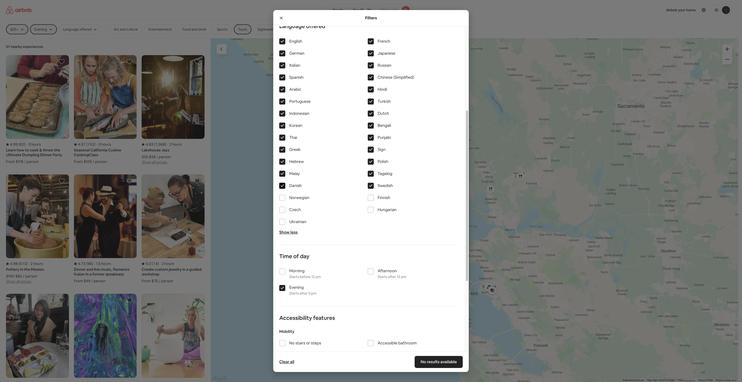 Task type: locate. For each thing, give the bounding box(es) containing it.
show down $100
[[6, 279, 15, 284]]

crystal mirror space experience group
[[74, 294, 137, 382]]

add to wishlist image
[[126, 178, 133, 184], [59, 298, 65, 304], [194, 298, 200, 304]]

hours inside pottery in the mission group
[[33, 261, 43, 266]]

after down afternoon
[[388, 275, 396, 279]]

person down mission
[[25, 274, 37, 279]]

hours inside dinner and live music, flamenco fusion in a former speakeasy group
[[101, 261, 111, 266]]

morning
[[289, 268, 305, 274]]

error
[[732, 379, 737, 382]]

from inside learn how to cook & throw the ultimate dumpling dinner party from $118 / person
[[6, 159, 15, 164]]

0 vertical spatial prices
[[157, 160, 167, 165]]

and for drink
[[191, 27, 197, 32]]

pm inside the morning starts before 12 pm
[[316, 275, 321, 279]]

hours inside learn how to cook & throw the ultimate dumpling dinner party group
[[31, 142, 41, 147]]

· 3 hours up cook
[[26, 142, 41, 147]]

show all prices button inside pottery in the mission group
[[6, 279, 31, 284]]

show down $35
[[142, 160, 151, 165]]

12
[[311, 275, 315, 279], [397, 275, 400, 279]]

no left the stairs
[[289, 341, 295, 346]]

· inside learn how to cook & throw the ultimate dumpling dinner party group
[[26, 142, 27, 147]]

· 2 hours up jazz
[[167, 142, 182, 147]]

in
[[20, 267, 23, 272], [182, 267, 186, 272], [86, 272, 89, 277]]

show inside filters dialog
[[279, 230, 290, 235]]

filters
[[365, 15, 377, 20]]

time of day
[[279, 253, 310, 260]]

add to wishlist image inside create custom jewelry in a guided workshop group
[[194, 178, 200, 184]]

the right 'throw'
[[54, 148, 60, 153]]

show all prices button for prices
[[142, 159, 167, 165]]

· right (82)
[[26, 142, 27, 147]]

1 vertical spatial all
[[16, 279, 20, 284]]

· 2 hours for in
[[29, 261, 43, 266]]

2 inside pottery in the mission group
[[30, 261, 33, 266]]

0 horizontal spatial a
[[90, 272, 92, 277]]

· 2 hours inside lakehouse jazz group
[[167, 142, 182, 147]]

create custom jewelry in a guided workshop from $75 / person
[[142, 267, 202, 284]]

· for (153)
[[96, 142, 97, 147]]

0 horizontal spatial dinner
[[40, 153, 52, 157]]

starts inside the morning starts before 12 pm
[[289, 275, 299, 279]]

no stairs or steps
[[289, 341, 321, 346]]

add to wishlist image for create custom jewelry in a guided workshop from $75 / person
[[194, 178, 200, 184]]

0 horizontal spatial 2
[[30, 261, 33, 266]]

· 2 hours up custom
[[160, 261, 174, 266]]

2 up jazz
[[169, 142, 171, 147]]

3 for 4.99 (82)
[[28, 142, 30, 147]]

from down ultimate
[[6, 159, 15, 164]]

english
[[289, 39, 302, 44]]

0 horizontal spatial 12
[[311, 275, 315, 279]]

pm for morning
[[316, 275, 321, 279]]

and down (96)
[[86, 267, 93, 272]]

· 2 hours up mission
[[29, 261, 43, 266]]

$35
[[142, 155, 148, 159]]

0 horizontal spatial prices
[[21, 279, 31, 284]]

hours up mission
[[33, 261, 43, 266]]

/ right the $80
[[23, 274, 24, 279]]

1 horizontal spatial 2
[[162, 261, 164, 266]]

0 vertical spatial show all prices button
[[142, 159, 167, 165]]

nearby
[[333, 8, 345, 12]]

1 horizontal spatial · 3 hours
[[96, 142, 111, 147]]

hours for how
[[31, 142, 41, 147]]

show left less
[[279, 230, 290, 235]]

12 inside afternoon starts after 12 pm
[[397, 275, 400, 279]]

in right jewelry
[[182, 267, 186, 272]]

0 vertical spatial no
[[289, 341, 295, 346]]

outdoors
[[330, 27, 345, 32]]

· inside seasonal california cuisine cookingclass group
[[96, 142, 97, 147]]

of inside filters dialog
[[293, 253, 299, 260]]

nov 15 – 30 button
[[349, 4, 376, 16]]

1 horizontal spatial 12
[[397, 275, 400, 279]]

pm inside evening starts after 5 pm
[[311, 291, 317, 296]]

Tours button
[[234, 24, 251, 34]]

hours right '(1,568)' on the top of page
[[172, 142, 182, 147]]

clear all button
[[277, 357, 297, 367]]

and
[[120, 27, 126, 32], [191, 27, 197, 32], [323, 27, 330, 32], [86, 267, 93, 272]]

prices inside pottery in the mission $100 $80 / person show all prices
[[21, 279, 31, 284]]

· 3 hours inside seasonal california cuisine cookingclass group
[[96, 142, 111, 147]]

starts inside evening starts after 5 pm
[[289, 291, 299, 296]]

spanish
[[289, 75, 304, 80]]

1 horizontal spatial add to wishlist image
[[126, 178, 133, 184]]

sightseeing
[[258, 27, 276, 32]]

and inside art and culture button
[[120, 27, 126, 32]]

hungarian
[[378, 207, 397, 212]]

profile element
[[418, 0, 733, 20]]

pm inside afternoon starts after 12 pm
[[401, 275, 407, 279]]

3 inside seasonal california cuisine cookingclass group
[[98, 142, 100, 147]]

accessible bathroom
[[378, 341, 417, 346]]

/ inside dinner and live music, flamenco fusion in a former speakeasy from $49 / person
[[91, 279, 93, 284]]

None search field
[[327, 4, 412, 16]]

starts for morning
[[289, 275, 299, 279]]

turkish
[[378, 99, 391, 104]]

in inside pottery in the mission $100 $80 / person show all prices
[[20, 267, 23, 272]]

0 horizontal spatial show
[[6, 279, 15, 284]]

add to wishlist image inside lakehouse jazz group
[[194, 59, 200, 65]]

/ right the $118
[[24, 159, 26, 164]]

0 horizontal spatial the
[[24, 267, 30, 272]]

1 horizontal spatial prices
[[157, 160, 167, 165]]

1 vertical spatial no
[[421, 359, 426, 365]]

add to wishlist image
[[59, 59, 65, 65], [126, 59, 133, 65], [194, 59, 200, 65], [59, 178, 65, 184], [194, 178, 200, 184], [126, 298, 133, 304]]

1 vertical spatial after
[[300, 291, 308, 296]]

after inside afternoon starts after 12 pm
[[388, 275, 396, 279]]

0 vertical spatial dinner
[[40, 153, 52, 157]]

show less
[[279, 230, 298, 235]]

former
[[92, 272, 105, 277]]

add guests
[[380, 8, 398, 12]]

0 vertical spatial all
[[152, 160, 156, 165]]

filters dialog
[[273, 10, 469, 382]]

/ right the $28
[[156, 155, 158, 159]]

add to wishlist image inside seasonal california cuisine cookingclass group
[[126, 59, 133, 65]]

1 horizontal spatial of
[[706, 379, 708, 382]]

2 horizontal spatial all
[[290, 359, 294, 365]]

person right $75
[[161, 279, 173, 284]]

hours up cook
[[31, 142, 41, 147]]

show all prices button inside lakehouse jazz group
[[142, 159, 167, 165]]

·
[[26, 142, 27, 147], [96, 142, 97, 147], [167, 142, 168, 147], [29, 261, 29, 266], [94, 261, 95, 266], [160, 261, 161, 266]]

and for culture
[[120, 27, 126, 32]]

1 horizontal spatial 5
[[678, 379, 679, 382]]

classic sidecar, food & drinks tours group
[[6, 294, 69, 382]]

no results available
[[421, 359, 457, 365]]

· left the '1.5'
[[94, 261, 95, 266]]

report a map error link
[[716, 379, 737, 382]]

terms
[[698, 379, 705, 382]]

0 horizontal spatial 5
[[309, 291, 310, 296]]

show inside pottery in the mission $100 $80 / person show all prices
[[6, 279, 15, 284]]

of for time
[[293, 253, 299, 260]]

/ right '$49' at the left of the page
[[91, 279, 93, 284]]

person down former
[[94, 279, 106, 284]]

2 vertical spatial all
[[290, 359, 294, 365]]

· up jazz
[[167, 142, 168, 147]]

show
[[142, 160, 151, 165], [279, 230, 290, 235], [6, 279, 15, 284]]

1 horizontal spatial in
[[86, 272, 89, 277]]

all inside lakehouse jazz $35 $28 / person show all prices
[[152, 160, 156, 165]]

/ inside pottery in the mission $100 $80 / person show all prices
[[23, 274, 24, 279]]

from down the fusion on the bottom of page
[[74, 279, 83, 284]]

· 2 hours
[[167, 142, 182, 147], [29, 261, 43, 266], [160, 261, 174, 266]]

stairs
[[296, 341, 305, 346]]

0 horizontal spatial all
[[16, 279, 20, 284]]

a left 'guided'
[[186, 267, 188, 272]]

hours up california
[[101, 142, 111, 147]]

person inside lakehouse jazz $35 $28 / person show all prices
[[159, 155, 171, 159]]

1 horizontal spatial the
[[54, 148, 60, 153]]

0 horizontal spatial show all prices button
[[6, 279, 31, 284]]

· right (153)
[[96, 142, 97, 147]]

5 down before
[[309, 291, 310, 296]]

dinner and live music, flamenco fusion in a former speakeasy from $49 / person
[[74, 267, 130, 284]]

/ right $109
[[93, 159, 94, 164]]

and left drink
[[191, 27, 197, 32]]

after for afternoon
[[388, 275, 396, 279]]

0 vertical spatial the
[[54, 148, 60, 153]]

2 3 from the left
[[98, 142, 100, 147]]

2 for (14)
[[162, 261, 164, 266]]

prices down the $80
[[21, 279, 31, 284]]

· 2 hours inside pottery in the mission group
[[29, 261, 43, 266]]

starts down morning on the bottom of the page
[[289, 275, 299, 279]]

the down the (513)
[[24, 267, 30, 272]]

a
[[186, 267, 188, 272], [90, 272, 92, 277], [724, 379, 726, 382]]

km
[[680, 379, 683, 382]]

2 up mission
[[30, 261, 33, 266]]

2
[[169, 142, 171, 147], [30, 261, 33, 266], [162, 261, 164, 266]]

2 inside lakehouse jazz group
[[169, 142, 171, 147]]

all down the $80
[[16, 279, 20, 284]]

flamenco
[[113, 267, 130, 272]]

1 12 from the left
[[311, 275, 315, 279]]

5 left km
[[678, 379, 679, 382]]

$28
[[149, 155, 156, 159]]

1 3 from the left
[[28, 142, 30, 147]]

5.0 out of 5 average rating,  7 reviews image
[[6, 381, 21, 382]]

0 horizontal spatial no
[[289, 341, 295, 346]]

12 right before
[[311, 275, 315, 279]]

hours inside lakehouse jazz group
[[172, 142, 182, 147]]

hours for custom
[[165, 261, 174, 266]]

hours up music,
[[101, 261, 111, 266]]

2 horizontal spatial in
[[182, 267, 186, 272]]

1 vertical spatial of
[[706, 379, 708, 382]]

prices down jazz
[[157, 160, 167, 165]]

add to wishlist image inside learn how to cook & throw the ultimate dumpling dinner party group
[[59, 59, 65, 65]]

2 up custom
[[162, 261, 164, 266]]

starts down evening
[[289, 291, 299, 296]]

of left day
[[293, 253, 299, 260]]

lakehouse jazz group
[[142, 55, 205, 165]]

the
[[54, 148, 60, 153], [24, 267, 30, 272]]

2 · 3 hours from the left
[[96, 142, 111, 147]]

0 vertical spatial of
[[293, 253, 299, 260]]

2 horizontal spatial 2
[[169, 142, 171, 147]]

and right "art"
[[120, 27, 126, 32]]

from left $109
[[74, 159, 83, 164]]

hours inside create custom jewelry in a guided workshop group
[[165, 261, 174, 266]]

(14)
[[152, 261, 159, 266]]

4.97 (153)
[[78, 142, 95, 147]]

after inside evening starts after 5 pm
[[300, 291, 308, 296]]

0 horizontal spatial 3
[[28, 142, 30, 147]]

and inside food and drink button
[[191, 27, 197, 32]]

2 horizontal spatial show
[[279, 230, 290, 235]]

no for no stairs or steps
[[289, 341, 295, 346]]

dumpling
[[22, 153, 39, 157]]

0 vertical spatial show
[[142, 160, 151, 165]]

3 up california
[[98, 142, 100, 147]]

and right nature
[[323, 27, 330, 32]]

person inside dinner and live music, flamenco fusion in a former speakeasy from $49 / person
[[94, 279, 106, 284]]

show all prices button down lakehouse
[[142, 159, 167, 165]]

no
[[289, 341, 295, 346], [421, 359, 426, 365]]

food
[[182, 27, 191, 32]]

person down california
[[95, 159, 107, 164]]

in down the (513)
[[20, 267, 23, 272]]

/ right $75
[[159, 279, 160, 284]]

add to wishlist image for seasonal california cuisine cookingclass from $109 / person
[[126, 59, 133, 65]]

prices inside lakehouse jazz $35 $28 / person show all prices
[[157, 160, 167, 165]]

/ inside learn how to cook & throw the ultimate dumpling dinner party from $118 / person
[[24, 159, 26, 164]]

5 km
[[678, 379, 684, 382]]

1 vertical spatial prices
[[21, 279, 31, 284]]

seasonal
[[74, 148, 90, 153]]

0 horizontal spatial after
[[300, 291, 308, 296]]

Sports button
[[213, 24, 232, 34]]

/ inside the create custom jewelry in a guided workshop from $75 / person
[[159, 279, 160, 284]]

3
[[28, 142, 30, 147], [98, 142, 100, 147]]

4.98 out of 5 average rating,  513 reviews image
[[6, 261, 28, 266]]

nearby button
[[327, 4, 349, 16]]

mobility
[[279, 329, 295, 334]]

1 horizontal spatial show
[[142, 160, 151, 165]]

· inside dinner and live music, flamenco fusion in a former speakeasy group
[[94, 261, 95, 266]]

french
[[378, 39, 390, 44]]

from inside the create custom jewelry in a guided workshop from $75 / person
[[142, 279, 151, 284]]

0 vertical spatial after
[[388, 275, 396, 279]]

· inside create custom jewelry in a guided workshop group
[[160, 261, 161, 266]]

no left results
[[421, 359, 426, 365]]

use
[[709, 379, 713, 382]]

/ inside seasonal california cuisine cookingclass from $109 / person
[[93, 159, 94, 164]]

Food and drink button
[[178, 24, 211, 34]]

· inside pottery in the mission group
[[29, 261, 29, 266]]

· right the (513)
[[29, 261, 29, 266]]

pottery
[[6, 267, 19, 272]]

culture
[[127, 27, 138, 32]]

· inside lakehouse jazz group
[[167, 142, 168, 147]]

2 12 from the left
[[397, 275, 400, 279]]

none search field containing nearby
[[327, 4, 412, 16]]

starts down afternoon
[[378, 275, 387, 279]]

· 3 hours inside learn how to cook & throw the ultimate dumpling dinner party group
[[26, 142, 41, 147]]

1 horizontal spatial a
[[186, 267, 188, 272]]

finnish
[[378, 195, 390, 200]]

wellness
[[287, 27, 301, 32]]

and inside dinner and live music, flamenco fusion in a former speakeasy from $49 / person
[[86, 267, 93, 272]]

before
[[300, 275, 311, 279]]

3 up to
[[28, 142, 30, 147]]

show inside lakehouse jazz $35 $28 / person show all prices
[[142, 160, 151, 165]]

Wellness button
[[283, 24, 305, 34]]

all down the $28
[[152, 160, 156, 165]]

1 horizontal spatial after
[[388, 275, 396, 279]]

a up '$49' at the left of the page
[[90, 272, 92, 277]]

1 horizontal spatial dinner
[[74, 267, 86, 272]]

2 vertical spatial show
[[6, 279, 15, 284]]

live
[[94, 267, 100, 272]]

in up '$49' at the left of the page
[[86, 272, 89, 277]]

add
[[380, 8, 386, 12]]

hours up jewelry
[[165, 261, 174, 266]]

1 vertical spatial dinner
[[74, 267, 86, 272]]

0 horizontal spatial in
[[20, 267, 23, 272]]

person down dumpling
[[27, 159, 39, 164]]

· right the (14)
[[160, 261, 161, 266]]

after down evening
[[300, 291, 308, 296]]

dinner left party
[[40, 153, 52, 157]]

1 horizontal spatial all
[[152, 160, 156, 165]]

1 · 3 hours from the left
[[26, 142, 41, 147]]

starts inside afternoon starts after 12 pm
[[378, 275, 387, 279]]

pottery in the mission $100 $80 / person show all prices
[[6, 267, 44, 284]]

12 down afternoon
[[397, 275, 400, 279]]

malay
[[289, 171, 300, 176]]

show all prices button down pottery
[[6, 279, 31, 284]]

show less button
[[279, 230, 298, 235]]

1 vertical spatial the
[[24, 267, 30, 272]]

dinner and live music, flamenco fusion in a former speakeasy group
[[74, 175, 137, 284]]

keyboard shortcuts
[[623, 379, 644, 382]]

person down jazz
[[159, 155, 171, 159]]

· 3 hours
[[26, 142, 41, 147], [96, 142, 111, 147]]

nov
[[353, 8, 360, 12]]

no for no results available
[[421, 359, 426, 365]]

nov 15 – 30
[[353, 8, 371, 12]]

custom
[[155, 267, 168, 272]]

2 inside create custom jewelry in a guided workshop group
[[162, 261, 164, 266]]

create custom jewelry in a guided workshop group
[[142, 175, 205, 284]]

0 horizontal spatial of
[[293, 253, 299, 260]]

a inside dinner and live music, flamenco fusion in a former speakeasy from $49 / person
[[90, 272, 92, 277]]

party
[[53, 153, 62, 157]]

evening starts after 5 pm
[[289, 285, 317, 296]]

art
[[114, 27, 119, 32]]

· 2 hours for custom
[[160, 261, 174, 266]]

©2023
[[659, 379, 666, 382]]

· 2 hours inside create custom jewelry in a guided workshop group
[[160, 261, 174, 266]]

of left use
[[706, 379, 708, 382]]

5 km button
[[676, 379, 697, 382]]

1 horizontal spatial 3
[[98, 142, 100, 147]]

tours
[[238, 27, 247, 32]]

clear
[[279, 359, 289, 365]]

and inside nature and outdoors "button"
[[323, 27, 330, 32]]

add to wishlist image for the classic sidecar, food & drinks tours group
[[59, 298, 65, 304]]

a left map
[[724, 379, 726, 382]]

all right "clear"
[[290, 359, 294, 365]]

indonesian
[[289, 111, 309, 116]]

3 inside learn how to cook & throw the ultimate dumpling dinner party group
[[28, 142, 30, 147]]

person inside seasonal california cuisine cookingclass from $109 / person
[[95, 159, 107, 164]]

1 vertical spatial show
[[279, 230, 290, 235]]

1 horizontal spatial no
[[421, 359, 426, 365]]

morning starts before 12 pm
[[289, 268, 321, 279]]

4.99 out of 5 average rating,  82 reviews image
[[6, 142, 25, 147]]

create
[[142, 267, 154, 272]]

dinner down 4.73
[[74, 267, 86, 272]]

0 horizontal spatial add to wishlist image
[[59, 298, 65, 304]]

1 vertical spatial show all prices button
[[6, 279, 31, 284]]

hours for california
[[101, 142, 111, 147]]

2 for (513)
[[30, 261, 33, 266]]

4.98 (513)
[[10, 261, 28, 266]]

dutch
[[378, 111, 389, 116]]

· 1.5 hours
[[94, 261, 111, 266]]

0 horizontal spatial · 3 hours
[[26, 142, 41, 147]]

all inside button
[[290, 359, 294, 365]]

· 3 hours up california
[[96, 142, 111, 147]]

12 inside the morning starts before 12 pm
[[311, 275, 315, 279]]

workshop
[[142, 272, 159, 277]]

· for (513)
[[29, 261, 29, 266]]

5 inside evening starts after 5 pm
[[309, 291, 310, 296]]

cookingclass
[[74, 153, 98, 157]]

add to wishlist image inside pottery in the mission group
[[59, 178, 65, 184]]

2 horizontal spatial add to wishlist image
[[194, 298, 200, 304]]

/ inside lakehouse jazz $35 $28 / person show all prices
[[156, 155, 158, 159]]

hours inside seasonal california cuisine cookingclass group
[[101, 142, 111, 147]]

a inside the create custom jewelry in a guided workshop from $75 / person
[[186, 267, 188, 272]]

from down workshop
[[142, 279, 151, 284]]

0 vertical spatial 5
[[309, 291, 310, 296]]

30
[[367, 8, 371, 12]]

1 vertical spatial 5
[[678, 379, 679, 382]]

· for (1,568)
[[167, 142, 168, 147]]

1 horizontal spatial show all prices button
[[142, 159, 167, 165]]



Task type: vqa. For each thing, say whether or not it's contained in the screenshot.
search field containing Map area
no



Task type: describe. For each thing, give the bounding box(es) containing it.
zoom in image
[[726, 47, 730, 51]]

the inside learn how to cook & throw the ultimate dumpling dinner party from $118 / person
[[54, 148, 60, 153]]

italian
[[289, 63, 300, 68]]

soundbath meditation 'inner bliss' group
[[142, 294, 205, 382]]

2 for (1,568)
[[169, 142, 171, 147]]

of for terms
[[706, 379, 708, 382]]

lakehouse jazz $35 $28 / person show all prices
[[142, 148, 171, 165]]

add to wishlist image inside crystal mirror space experience 'group'
[[126, 298, 133, 304]]

add to wishlist image for lakehouse jazz $35 $28 / person show all prices
[[194, 59, 200, 65]]

features
[[313, 314, 335, 322]]

add to wishlist image for learn how to cook & throw the ultimate dumpling dinner party from $118 / person
[[59, 59, 65, 65]]

or
[[306, 341, 310, 346]]

in inside dinner and live music, flamenco fusion in a former speakeasy from $49 / person
[[86, 272, 89, 277]]

guests
[[387, 8, 398, 12]]

(82)
[[18, 142, 25, 147]]

portuguese
[[289, 99, 311, 104]]

(1,568)
[[154, 142, 166, 147]]

google
[[667, 379, 675, 382]]

· 3 hours for to
[[26, 142, 41, 147]]

keyboard shortcuts button
[[623, 379, 644, 382]]

15
[[360, 8, 364, 12]]

steps
[[311, 341, 321, 346]]

after for evening
[[300, 291, 308, 296]]

google map
showing 24 experiences. region
[[211, 38, 739, 382]]

dinner inside learn how to cook & throw the ultimate dumpling dinner party from $118 / person
[[40, 153, 52, 157]]

from inside dinner and live music, flamenco fusion in a former speakeasy from $49 / person
[[74, 279, 83, 284]]

hours for in
[[33, 261, 43, 266]]

person inside the create custom jewelry in a guided workshop from $75 / person
[[161, 279, 173, 284]]

4.95 out of 5 average rating,  79 reviews image
[[74, 381, 93, 382]]

Sightseeing button
[[253, 24, 281, 34]]

report
[[716, 379, 724, 382]]

map
[[647, 379, 652, 382]]

california
[[90, 148, 108, 153]]

zoom out image
[[726, 57, 730, 61]]

experiences
[[23, 44, 43, 49]]

punjabi
[[378, 135, 391, 140]]

less
[[291, 230, 298, 235]]

add to wishlist image for pottery in the mission $100 $80 / person show all prices
[[59, 178, 65, 184]]

thai
[[289, 135, 297, 140]]

5 inside button
[[678, 379, 679, 382]]

–
[[365, 8, 366, 12]]

add to wishlist image for dinner and live music, flamenco fusion in a former speakeasy group
[[126, 178, 133, 184]]

google image
[[212, 376, 228, 382]]

(simplified)
[[394, 75, 414, 80]]

4.73 (96)
[[78, 261, 93, 266]]

learn how to cook & throw the ultimate dumpling dinner party group
[[6, 55, 69, 164]]

available
[[440, 359, 457, 365]]

sign
[[378, 147, 386, 152]]

&
[[39, 148, 42, 153]]

$109
[[84, 159, 92, 164]]

hebrew
[[289, 159, 304, 164]]

add to wishlist image for soundbath meditation 'inner bliss' group
[[194, 298, 200, 304]]

· for (14)
[[160, 261, 161, 266]]

music,
[[101, 267, 112, 272]]

Entertainment button
[[144, 24, 176, 34]]

(96)
[[86, 261, 93, 266]]

pottery in the mission group
[[6, 175, 69, 284]]

in inside the create custom jewelry in a guided workshop from $75 / person
[[182, 267, 186, 272]]

· 3 hours for cuisine
[[96, 142, 111, 147]]

$80
[[15, 274, 22, 279]]

accessibility
[[279, 314, 312, 322]]

seasonal california cuisine cookingclass from $109 / person
[[74, 148, 121, 164]]

3 for 4.97 (153)
[[98, 142, 100, 147]]

evening
[[289, 285, 304, 290]]

4.98
[[10, 261, 18, 266]]

dinner inside dinner and live music, flamenco fusion in a former speakeasy from $49 / person
[[74, 267, 86, 272]]

ukrainian
[[289, 219, 306, 224]]

12 for afternoon
[[397, 275, 400, 279]]

lakehouse
[[142, 148, 161, 153]]

pm for evening
[[311, 291, 317, 296]]

tagalog
[[378, 171, 392, 176]]

all inside pottery in the mission $100 $80 / person show all prices
[[16, 279, 20, 284]]

person inside learn how to cook & throw the ultimate dumpling dinner party from $118 / person
[[27, 159, 39, 164]]

$100
[[6, 274, 14, 279]]

results
[[427, 359, 440, 365]]

Nature and outdoors button
[[307, 24, 349, 34]]

from inside seasonal california cuisine cookingclass from $109 / person
[[74, 159, 83, 164]]

no results available link
[[415, 356, 463, 368]]

4.99 (82)
[[10, 142, 25, 147]]

map
[[726, 379, 731, 382]]

day
[[300, 253, 310, 260]]

add guests button
[[375, 4, 412, 16]]

and for live
[[86, 267, 93, 272]]

jewelry
[[169, 267, 182, 272]]

5.0
[[146, 261, 151, 266]]

art and culture
[[114, 27, 138, 32]]

hours for jazz
[[172, 142, 182, 147]]

language
[[279, 23, 305, 30]]

starts for afternoon
[[378, 275, 387, 279]]

hours for and
[[101, 261, 111, 266]]

the inside pottery in the mission $100 $80 / person show all prices
[[24, 267, 30, 272]]

pm for afternoon
[[401, 275, 407, 279]]

starts for evening
[[289, 291, 299, 296]]

japanese
[[378, 51, 396, 56]]

4.73 out of 5 average rating,  96 reviews image
[[74, 261, 93, 266]]

to
[[25, 148, 29, 153]]

4.83 (1,568)
[[146, 142, 166, 147]]

danish
[[289, 183, 302, 188]]

report a map error
[[716, 379, 737, 382]]

learn how to cook & throw the ultimate dumpling dinner party from $118 / person
[[6, 148, 62, 164]]

chinese (simplified)
[[378, 75, 414, 80]]

time
[[279, 253, 292, 260]]

4.83 out of 5 average rating,  1,568 reviews image
[[142, 142, 166, 147]]

2 horizontal spatial a
[[724, 379, 726, 382]]

ultimate
[[6, 153, 21, 157]]

· for (82)
[[26, 142, 27, 147]]

seasonal california cuisine cookingclass group
[[74, 55, 137, 164]]

show all prices button for show
[[6, 279, 31, 284]]

greek
[[289, 147, 301, 152]]

· for (96)
[[94, 261, 95, 266]]

(153)
[[86, 142, 95, 147]]

Art and culture button
[[109, 24, 142, 34]]

sports
[[217, 27, 228, 32]]

clear all
[[279, 359, 294, 365]]

and for outdoors
[[323, 27, 330, 32]]

5.0 out of 5 average rating,  14 reviews image
[[142, 261, 159, 266]]

12 for morning
[[311, 275, 315, 279]]

afternoon
[[378, 268, 397, 274]]

food and drink
[[182, 27, 206, 32]]

terms of use
[[698, 379, 713, 382]]

person inside pottery in the mission $100 $80 / person show all prices
[[25, 274, 37, 279]]

57
[[6, 44, 10, 49]]

terms of use link
[[698, 379, 713, 382]]

shortcuts
[[634, 379, 644, 382]]

4.75 out of 5 average rating,  8 reviews image
[[142, 381, 159, 382]]

4.97 out of 5 average rating,  153 reviews image
[[74, 142, 95, 147]]

· 2 hours for jazz
[[167, 142, 182, 147]]

swedish
[[378, 183, 393, 188]]

afternoon starts after 12 pm
[[378, 268, 407, 279]]

4.83
[[146, 142, 153, 147]]

offered
[[306, 23, 325, 30]]

$118
[[16, 159, 23, 164]]

nature and outdoors
[[312, 27, 345, 32]]



